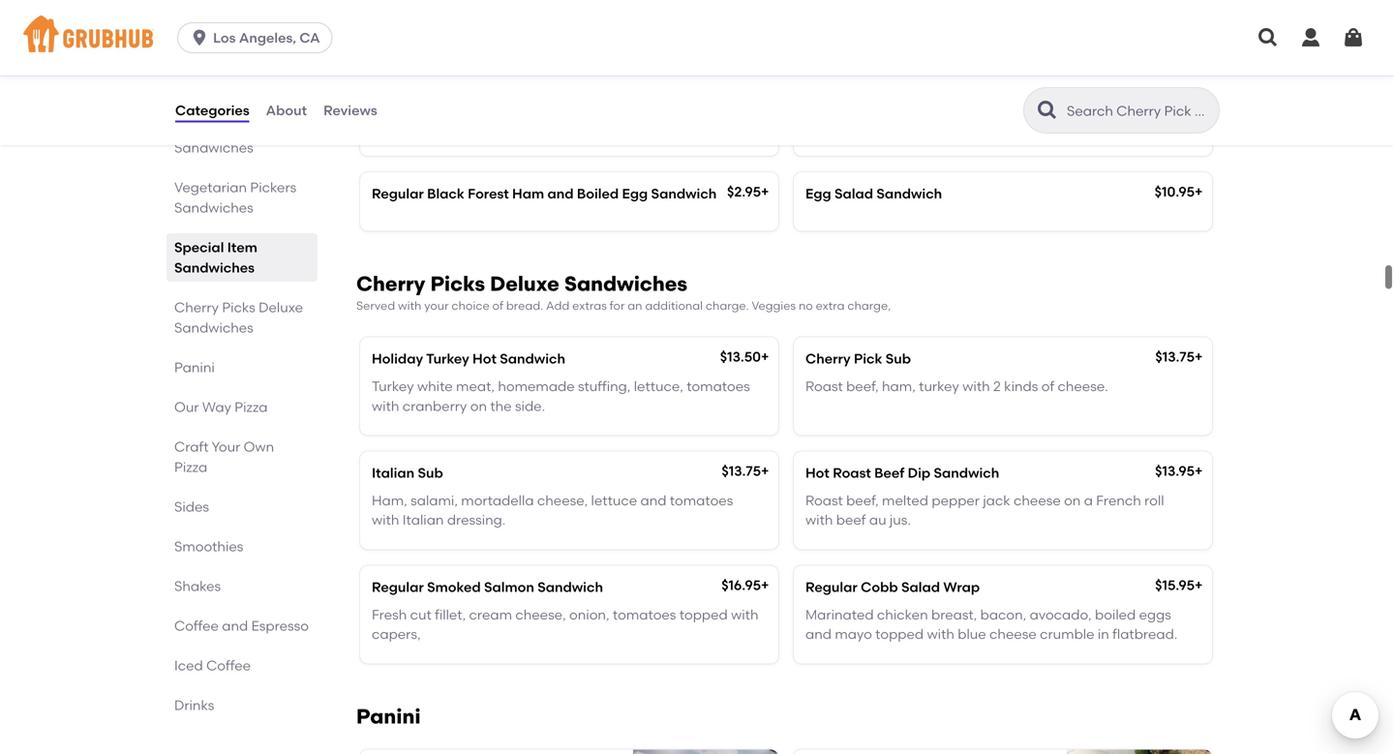 Task type: vqa. For each thing, say whether or not it's contained in the screenshot.
goat
no



Task type: describe. For each thing, give the bounding box(es) containing it.
reviews
[[324, 102, 377, 118]]

lettuce,
[[634, 378, 684, 395]]

mayo
[[835, 626, 872, 643]]

cheese inside the marinated chicken breast, bacon, avocado, boiled eggs and mayo topped with blue cheese crumble in flatbread.
[[990, 626, 1037, 643]]

cheese inside roast beef, melted pepper jack cheese on a french roll with beef au jus.
[[1014, 492, 1061, 509]]

pickers for vegetarian pickers sandwiches
[[250, 179, 297, 196]]

about button
[[265, 76, 308, 145]]

eggs
[[1139, 606, 1172, 623]]

sandwich inside button
[[464, 111, 530, 127]]

iced
[[174, 658, 203, 674]]

hot roast beef dip sandwich
[[806, 465, 1000, 481]]

avocado pickers sandwiches
[[174, 119, 283, 156]]

melted
[[882, 492, 929, 509]]

roast for hot
[[806, 492, 843, 509]]

categories button
[[174, 76, 250, 145]]

sandwich left $2.95
[[651, 185, 717, 202]]

deluxe for cherry picks deluxe sandwiches served with your choice of bread. add extras for an additional charge. veggies no extra charge,
[[490, 271, 560, 296]]

cherry for cherry picks deluxe sandwiches
[[174, 299, 219, 316]]

0 vertical spatial italian
[[372, 465, 415, 481]]

served
[[356, 299, 395, 313]]

roll
[[1145, 492, 1165, 509]]

tomatoes for and
[[670, 492, 733, 509]]

dip
[[908, 465, 931, 481]]

cherry picks deluxe sandwiches served with your choice of bread. add extras for an additional charge. veggies no extra charge,
[[356, 271, 891, 313]]

0 vertical spatial ham
[[852, 111, 884, 127]]

$13.95 +
[[1155, 463, 1203, 479]]

choice
[[452, 299, 490, 313]]

turkey pesto panini image
[[633, 750, 779, 754]]

capers,
[[372, 626, 421, 643]]

french
[[1096, 492, 1142, 509]]

turkey for white
[[372, 378, 414, 395]]

white
[[417, 378, 453, 395]]

topped inside the marinated chicken breast, bacon, avocado, boiled eggs and mayo topped with blue cheese crumble in flatbread.
[[876, 626, 924, 643]]

an
[[628, 299, 643, 313]]

your
[[424, 299, 449, 313]]

special
[[174, 239, 224, 256]]

tomatoes for onion,
[[613, 606, 676, 623]]

ham,
[[882, 378, 916, 395]]

1 vertical spatial panini
[[356, 704, 421, 729]]

roast beef, ham, turkey with 2 kinds of cheese.
[[806, 378, 1109, 395]]

$13.50 +
[[720, 349, 769, 365]]

0 vertical spatial sub
[[886, 351, 911, 367]]

jus.
[[890, 512, 911, 528]]

1 svg image from the left
[[1257, 26, 1280, 49]]

boiled
[[1095, 606, 1136, 623]]

our way pizza
[[174, 399, 268, 415]]

1 horizontal spatial hot
[[806, 465, 830, 481]]

sandwiches for special
[[174, 260, 255, 276]]

picks for cherry picks deluxe sandwiches served with your choice of bread. add extras for an additional charge. veggies no extra charge,
[[430, 271, 485, 296]]

crumble
[[1040, 626, 1095, 643]]

cream
[[469, 606, 512, 623]]

ca
[[300, 30, 320, 46]]

sandwiches for avocado
[[174, 139, 254, 156]]

lettuce
[[591, 492, 637, 509]]

craft your own pizza
[[174, 439, 274, 475]]

no
[[799, 299, 813, 313]]

espresso
[[251, 618, 309, 634]]

$13.50
[[720, 349, 761, 365]]

angeles,
[[239, 30, 296, 46]]

$15.95
[[1155, 577, 1195, 594]]

topped inside fresh cut fillet, cream cheese, onion, tomatoes topped with capers,
[[680, 606, 728, 623]]

cut
[[410, 606, 432, 623]]

the
[[490, 398, 512, 414]]

+ for turkey white meat, homemade stuffing, lettuce, tomatoes with cranberry on the side.
[[761, 349, 769, 365]]

$2.95 +
[[727, 184, 769, 200]]

1 horizontal spatial svg image
[[1342, 26, 1365, 49]]

deluxe for cherry picks deluxe sandwiches
[[259, 299, 303, 316]]

regular black forest ham and boiled egg sandwich
[[372, 185, 717, 202]]

our
[[174, 399, 199, 415]]

turkey ham and bacon sandwich
[[806, 111, 1029, 127]]

fresh
[[372, 606, 407, 623]]

los angeles, ca
[[213, 30, 320, 46]]

ruben
[[418, 111, 461, 127]]

roast for cherry
[[806, 378, 843, 395]]

smoked
[[427, 579, 481, 596]]

of inside cherry picks deluxe sandwiches served with your choice of bread. add extras for an additional charge. veggies no extra charge,
[[492, 299, 504, 313]]

add
[[546, 299, 570, 313]]

sandwich left search icon
[[963, 111, 1029, 127]]

regular for regular smoked salmon sandwich
[[372, 579, 424, 596]]

holiday turkey hot sandwich
[[372, 351, 566, 367]]

and inside ham, salami, mortadella cheese, lettuce and tomatoes with italian dressing.
[[641, 492, 667, 509]]

flatbread.
[[1113, 626, 1178, 643]]

special item sandwiches
[[174, 239, 258, 276]]

with left 2
[[963, 378, 990, 395]]

side.
[[515, 398, 545, 414]]

$15.95 +
[[1155, 577, 1203, 594]]

homemade
[[498, 378, 575, 395]]

cherry for cherry pick sub
[[806, 351, 851, 367]]

+ for roast beef, ham, turkey with 2 kinds of cheese.
[[1195, 349, 1203, 365]]

cherry for cherry picks deluxe sandwiches served with your choice of bread. add extras for an additional charge. veggies no extra charge,
[[356, 271, 426, 296]]

0 vertical spatial panini
[[174, 359, 215, 376]]

$16.95 +
[[722, 577, 769, 594]]

about
[[266, 102, 307, 118]]

ham, salami, mortadella cheese, lettuce and tomatoes with italian dressing.
[[372, 492, 733, 528]]

2 svg image from the left
[[1300, 26, 1323, 49]]

salmon
[[484, 579, 534, 596]]

and inside the marinated chicken breast, bacon, avocado, boiled eggs and mayo topped with blue cheese crumble in flatbread.
[[806, 626, 832, 643]]

for
[[610, 299, 625, 313]]

pizza inside the craft your own pizza
[[174, 459, 207, 475]]

pickers for avocado pickers sandwiches
[[236, 119, 283, 136]]

stuffing,
[[578, 378, 631, 395]]

chicken
[[877, 606, 928, 623]]

1 horizontal spatial pizza
[[235, 399, 268, 415]]

sandwiches for vegetarian
[[174, 199, 254, 216]]

turkey for ruben
[[372, 111, 415, 127]]

with inside fresh cut fillet, cream cheese, onion, tomatoes topped with capers,
[[731, 606, 759, 623]]

0 horizontal spatial hot
[[473, 351, 497, 367]]

regular smoked salmon sandwich
[[372, 579, 603, 596]]

0 horizontal spatial salad
[[835, 185, 874, 202]]



Task type: locate. For each thing, give the bounding box(es) containing it.
sandwich up homemade
[[500, 351, 566, 367]]

2 horizontal spatial cherry
[[806, 351, 851, 367]]

deluxe
[[490, 271, 560, 296], [259, 299, 303, 316]]

turkey up 'egg salad sandwich'
[[806, 111, 849, 127]]

and
[[887, 111, 914, 127], [548, 185, 574, 202], [641, 492, 667, 509], [222, 618, 248, 634], [806, 626, 832, 643]]

1 horizontal spatial salad
[[902, 579, 940, 596]]

1 horizontal spatial ham
[[852, 111, 884, 127]]

shakes
[[174, 578, 221, 595]]

1 horizontal spatial topped
[[876, 626, 924, 643]]

a
[[1084, 492, 1093, 509]]

blue
[[958, 626, 987, 643]]

0 horizontal spatial egg
[[622, 185, 648, 202]]

$13.75 for ham, salami, mortadella cheese, lettuce and tomatoes with italian dressing.
[[722, 463, 761, 479]]

sandwich up pepper
[[934, 465, 1000, 481]]

sandwiches inside "vegetarian pickers sandwiches"
[[174, 199, 254, 216]]

regular up fresh
[[372, 579, 424, 596]]

0 horizontal spatial sub
[[418, 465, 443, 481]]

2 egg from the left
[[806, 185, 832, 202]]

sub up ham,
[[886, 351, 911, 367]]

+ for roast beef, melted pepper jack cheese on a french roll with beef au jus.
[[1195, 463, 1203, 479]]

1 vertical spatial salad
[[902, 579, 940, 596]]

$13.75 +
[[1156, 349, 1203, 365], [722, 463, 769, 479]]

+ for fresh cut fillet, cream cheese, onion, tomatoes topped with capers,
[[761, 577, 769, 594]]

pickers right vegetarian
[[250, 179, 297, 196]]

picks for cherry picks deluxe sandwiches
[[222, 299, 255, 316]]

own
[[244, 439, 274, 455]]

0 vertical spatial $13.75 +
[[1156, 349, 1203, 365]]

cheese.
[[1058, 378, 1109, 395]]

ham left the bacon
[[852, 111, 884, 127]]

0 vertical spatial cherry
[[356, 271, 426, 296]]

chicken pesto panini image
[[1067, 750, 1212, 754]]

with down ham,
[[372, 512, 399, 528]]

1 vertical spatial cheese
[[990, 626, 1037, 643]]

roast down cherry pick sub
[[806, 378, 843, 395]]

turkey
[[919, 378, 960, 395]]

with left the your
[[398, 299, 422, 313]]

sandwiches down vegetarian
[[174, 199, 254, 216]]

1 vertical spatial hot
[[806, 465, 830, 481]]

and left 'boiled'
[[548, 185, 574, 202]]

sandwiches down special
[[174, 260, 255, 276]]

egg salad sandwich
[[806, 185, 942, 202]]

cherry inside cherry picks deluxe sandwiches served with your choice of bread. add extras for an additional charge. veggies no extra charge,
[[356, 271, 426, 296]]

with inside ham, salami, mortadella cheese, lettuce and tomatoes with italian dressing.
[[372, 512, 399, 528]]

beef, up beef
[[846, 492, 879, 509]]

turkey inside button
[[372, 111, 415, 127]]

hot left beef
[[806, 465, 830, 481]]

egg right $2.95 +
[[806, 185, 832, 202]]

cherry down special item sandwiches
[[174, 299, 219, 316]]

cherry up the served
[[356, 271, 426, 296]]

turkey left ruben
[[372, 111, 415, 127]]

0 horizontal spatial $13.75 +
[[722, 463, 769, 479]]

0 horizontal spatial topped
[[680, 606, 728, 623]]

1 horizontal spatial deluxe
[[490, 271, 560, 296]]

0 vertical spatial roast
[[806, 378, 843, 395]]

veggies
[[752, 299, 796, 313]]

1 vertical spatial on
[[1064, 492, 1081, 509]]

with down breast,
[[927, 626, 955, 643]]

on down meat,
[[470, 398, 487, 414]]

with inside cherry picks deluxe sandwiches served with your choice of bread. add extras for an additional charge. veggies no extra charge,
[[398, 299, 422, 313]]

tomatoes down $13.50
[[687, 378, 750, 395]]

kinds
[[1004, 378, 1039, 395]]

vegetarian
[[174, 179, 247, 196]]

regular cobb salad wrap
[[806, 579, 980, 596]]

0 vertical spatial salad
[[835, 185, 874, 202]]

of left bread.
[[492, 299, 504, 313]]

turkey for ham
[[806, 111, 849, 127]]

meat,
[[456, 378, 495, 395]]

deluxe inside cherry picks deluxe sandwiches
[[259, 299, 303, 316]]

pickers down about
[[236, 119, 283, 136]]

bread.
[[506, 299, 543, 313]]

0 horizontal spatial panini
[[174, 359, 215, 376]]

0 horizontal spatial svg image
[[190, 28, 209, 47]]

0 vertical spatial hot
[[473, 351, 497, 367]]

italian
[[372, 465, 415, 481], [403, 512, 444, 528]]

2 beef, from the top
[[846, 492, 879, 509]]

0 horizontal spatial ham
[[512, 185, 544, 202]]

sandwiches inside special item sandwiches
[[174, 260, 255, 276]]

pick
[[854, 351, 883, 367]]

sandwich up onion,
[[538, 579, 603, 596]]

turkey inside turkey white meat, homemade stuffing, lettuce, tomatoes with cranberry on the side.
[[372, 378, 414, 395]]

beef, for roast
[[846, 492, 879, 509]]

egg right 'boiled'
[[622, 185, 648, 202]]

1 horizontal spatial $13.75
[[1156, 349, 1195, 365]]

regular for regular black forest ham and boiled egg sandwich
[[372, 185, 424, 202]]

svg image inside los angeles, ca button
[[190, 28, 209, 47]]

italian inside ham, salami, mortadella cheese, lettuce and tomatoes with italian dressing.
[[403, 512, 444, 528]]

los
[[213, 30, 236, 46]]

0 vertical spatial cheese,
[[537, 492, 588, 509]]

0 horizontal spatial cherry
[[174, 299, 219, 316]]

1 vertical spatial $13.75 +
[[722, 463, 769, 479]]

tomatoes inside turkey white meat, homemade stuffing, lettuce, tomatoes with cranberry on the side.
[[687, 378, 750, 395]]

and left espresso
[[222, 618, 248, 634]]

1 vertical spatial deluxe
[[259, 299, 303, 316]]

deluxe inside cherry picks deluxe sandwiches served with your choice of bread. add extras for an additional charge. veggies no extra charge,
[[490, 271, 560, 296]]

boiled
[[577, 185, 619, 202]]

1 vertical spatial of
[[1042, 378, 1055, 395]]

roast up beef
[[806, 492, 843, 509]]

sandwich right ruben
[[464, 111, 530, 127]]

coffee down shakes
[[174, 618, 219, 634]]

sandwiches inside avocado pickers sandwiches
[[174, 139, 254, 156]]

2 vertical spatial roast
[[806, 492, 843, 509]]

search icon image
[[1036, 99, 1059, 122]]

regular
[[372, 185, 424, 202], [372, 579, 424, 596], [806, 579, 858, 596]]

ham,
[[372, 492, 407, 509]]

2
[[994, 378, 1001, 395]]

coffee and espresso
[[174, 618, 309, 634]]

extras
[[572, 299, 607, 313]]

roast inside roast beef, melted pepper jack cheese on a french roll with beef au jus.
[[806, 492, 843, 509]]

avocado,
[[1030, 606, 1092, 623]]

1 vertical spatial topped
[[876, 626, 924, 643]]

bacon
[[917, 111, 960, 127]]

+
[[1195, 109, 1203, 125], [761, 184, 769, 200], [1195, 184, 1203, 200], [761, 349, 769, 365], [1195, 349, 1203, 365], [761, 463, 769, 479], [1195, 463, 1203, 479], [761, 577, 769, 594], [1195, 577, 1203, 594]]

sub
[[886, 351, 911, 367], [418, 465, 443, 481]]

1 horizontal spatial on
[[1064, 492, 1081, 509]]

and down "marinated"
[[806, 626, 832, 643]]

cranberry
[[403, 398, 467, 414]]

sandwiches inside cherry picks deluxe sandwiches served with your choice of bread. add extras for an additional charge. veggies no extra charge,
[[564, 271, 688, 296]]

0 horizontal spatial pizza
[[174, 459, 207, 475]]

black
[[427, 185, 465, 202]]

coffee right iced
[[206, 658, 251, 674]]

1 vertical spatial sub
[[418, 465, 443, 481]]

1 horizontal spatial of
[[1042, 378, 1055, 395]]

on inside turkey white meat, homemade stuffing, lettuce, tomatoes with cranberry on the side.
[[470, 398, 487, 414]]

sub up salami, on the left bottom
[[418, 465, 443, 481]]

vegetarian pickers sandwiches
[[174, 179, 297, 216]]

with inside turkey white meat, homemade stuffing, lettuce, tomatoes with cranberry on the side.
[[372, 398, 399, 414]]

deluxe left the served
[[259, 299, 303, 316]]

hot
[[473, 351, 497, 367], [806, 465, 830, 481]]

svg image
[[1342, 26, 1365, 49], [190, 28, 209, 47]]

pickers inside avocado pickers sandwiches
[[236, 119, 283, 136]]

topped down chicken on the right of page
[[876, 626, 924, 643]]

0 vertical spatial $13.75
[[1156, 349, 1195, 365]]

regular up "marinated"
[[806, 579, 858, 596]]

1 vertical spatial tomatoes
[[670, 492, 733, 509]]

0 horizontal spatial $13.75
[[722, 463, 761, 479]]

cherry inside cherry picks deluxe sandwiches
[[174, 299, 219, 316]]

0 horizontal spatial picks
[[222, 299, 255, 316]]

extra
[[816, 299, 845, 313]]

italian down salami, on the left bottom
[[403, 512, 444, 528]]

forest
[[468, 185, 509, 202]]

cheese, left lettuce
[[537, 492, 588, 509]]

avocado
[[174, 119, 233, 136]]

cheese, inside ham, salami, mortadella cheese, lettuce and tomatoes with italian dressing.
[[537, 492, 588, 509]]

Search Cherry Pick Cafe search field
[[1065, 102, 1213, 120]]

iced coffee
[[174, 658, 251, 674]]

1 beef, from the top
[[846, 378, 879, 395]]

0 vertical spatial pizza
[[235, 399, 268, 415]]

sandwich down turkey ham and bacon sandwich
[[877, 185, 942, 202]]

bacon,
[[981, 606, 1027, 623]]

salad
[[835, 185, 874, 202], [902, 579, 940, 596]]

0 vertical spatial topped
[[680, 606, 728, 623]]

picks inside cherry picks deluxe sandwiches
[[222, 299, 255, 316]]

panini
[[174, 359, 215, 376], [356, 704, 421, 729]]

italian sub
[[372, 465, 443, 481]]

on left the a
[[1064, 492, 1081, 509]]

breast,
[[932, 606, 977, 623]]

mortadella
[[461, 492, 534, 509]]

regular left black
[[372, 185, 424, 202]]

hot up meat,
[[473, 351, 497, 367]]

0 vertical spatial beef,
[[846, 378, 879, 395]]

0 vertical spatial tomatoes
[[687, 378, 750, 395]]

0 horizontal spatial on
[[470, 398, 487, 414]]

$16.95
[[722, 577, 761, 594]]

1 vertical spatial beef,
[[846, 492, 879, 509]]

0 vertical spatial of
[[492, 299, 504, 313]]

tomatoes inside ham, salami, mortadella cheese, lettuce and tomatoes with italian dressing.
[[670, 492, 733, 509]]

1 vertical spatial ham
[[512, 185, 544, 202]]

sandwiches down avocado
[[174, 139, 254, 156]]

cherry
[[356, 271, 426, 296], [174, 299, 219, 316], [806, 351, 851, 367]]

sandwiches up for
[[564, 271, 688, 296]]

with inside roast beef, melted pepper jack cheese on a french roll with beef au jus.
[[806, 512, 833, 528]]

drinks
[[174, 697, 214, 714]]

with left beef
[[806, 512, 833, 528]]

$13.75 + for roast beef, ham, turkey with 2 kinds of cheese.
[[1156, 349, 1203, 365]]

+ for marinated chicken breast, bacon, avocado, boiled eggs and mayo topped with blue cheese crumble in flatbread.
[[1195, 577, 1203, 594]]

1 vertical spatial cherry
[[174, 299, 219, 316]]

$13.95
[[1155, 463, 1195, 479]]

0 vertical spatial picks
[[430, 271, 485, 296]]

$13.75 + for ham, salami, mortadella cheese, lettuce and tomatoes with italian dressing.
[[722, 463, 769, 479]]

2 vertical spatial cherry
[[806, 351, 851, 367]]

1 horizontal spatial svg image
[[1300, 26, 1323, 49]]

tomatoes for lettuce,
[[687, 378, 750, 395]]

cheese down bacon,
[[990, 626, 1037, 643]]

cherry left pick
[[806, 351, 851, 367]]

turkey ruben sandwich button
[[360, 98, 779, 156]]

and right lettuce
[[641, 492, 667, 509]]

1 vertical spatial cheese,
[[516, 606, 566, 623]]

tomatoes right lettuce
[[670, 492, 733, 509]]

1 vertical spatial roast
[[833, 465, 871, 481]]

beef, for pick
[[846, 378, 879, 395]]

turkey up white
[[426, 351, 469, 367]]

cheese right jack
[[1014, 492, 1061, 509]]

roast beef, melted pepper jack cheese on a french roll with beef au jus.
[[806, 492, 1165, 528]]

beef, inside roast beef, melted pepper jack cheese on a french roll with beef au jus.
[[846, 492, 879, 509]]

item
[[227, 239, 258, 256]]

in
[[1098, 626, 1110, 643]]

categories
[[175, 102, 250, 118]]

and left the bacon
[[887, 111, 914, 127]]

cheese, down salmon
[[516, 606, 566, 623]]

1 vertical spatial $13.75
[[722, 463, 761, 479]]

0 horizontal spatial of
[[492, 299, 504, 313]]

turkey
[[372, 111, 415, 127], [806, 111, 849, 127], [426, 351, 469, 367], [372, 378, 414, 395]]

1 horizontal spatial cherry
[[356, 271, 426, 296]]

picks inside cherry picks deluxe sandwiches served with your choice of bread. add extras for an additional charge. veggies no extra charge,
[[430, 271, 485, 296]]

0 vertical spatial on
[[470, 398, 487, 414]]

pizza
[[235, 399, 268, 415], [174, 459, 207, 475]]

craft
[[174, 439, 209, 455]]

cherry picks deluxe sandwiches
[[174, 299, 303, 336]]

1 horizontal spatial sub
[[886, 351, 911, 367]]

smoothies
[[174, 538, 243, 555]]

1 vertical spatial coffee
[[206, 658, 251, 674]]

with down $16.95 +
[[731, 606, 759, 623]]

salami,
[[411, 492, 458, 509]]

$12.25
[[1155, 109, 1195, 125]]

deluxe up bread.
[[490, 271, 560, 296]]

beef, down cherry pick sub
[[846, 378, 879, 395]]

onion,
[[569, 606, 610, 623]]

jack
[[983, 492, 1011, 509]]

on inside roast beef, melted pepper jack cheese on a french roll with beef au jus.
[[1064, 492, 1081, 509]]

1 horizontal spatial egg
[[806, 185, 832, 202]]

with inside the marinated chicken breast, bacon, avocado, boiled eggs and mayo topped with blue cheese crumble in flatbread.
[[927, 626, 955, 643]]

of right kinds
[[1042, 378, 1055, 395]]

panini down capers,
[[356, 704, 421, 729]]

main navigation navigation
[[0, 0, 1395, 76]]

sandwiches down special item sandwiches
[[174, 320, 254, 336]]

sides
[[174, 499, 209, 515]]

tomatoes right onion,
[[613, 606, 676, 623]]

topped down $16.95
[[680, 606, 728, 623]]

svg image
[[1257, 26, 1280, 49], [1300, 26, 1323, 49]]

cheese, inside fresh cut fillet, cream cheese, onion, tomatoes topped with capers,
[[516, 606, 566, 623]]

charge,
[[848, 299, 891, 313]]

cherry pick sub
[[806, 351, 911, 367]]

pickers inside "vegetarian pickers sandwiches"
[[250, 179, 297, 196]]

0 vertical spatial deluxe
[[490, 271, 560, 296]]

1 horizontal spatial panini
[[356, 704, 421, 729]]

picks down special item sandwiches
[[222, 299, 255, 316]]

roast left beef
[[833, 465, 871, 481]]

holiday
[[372, 351, 423, 367]]

0 vertical spatial coffee
[[174, 618, 219, 634]]

beef
[[836, 512, 866, 528]]

beef,
[[846, 378, 879, 395], [846, 492, 879, 509]]

pizza right way at the left bottom
[[235, 399, 268, 415]]

marinated chicken breast, bacon, avocado, boiled eggs and mayo topped with blue cheese crumble in flatbread.
[[806, 606, 1178, 643]]

fillet,
[[435, 606, 466, 623]]

+ for ham, salami, mortadella cheese, lettuce and tomatoes with italian dressing.
[[761, 463, 769, 479]]

on
[[470, 398, 487, 414], [1064, 492, 1081, 509]]

$13.75 for roast beef, ham, turkey with 2 kinds of cheese.
[[1156, 349, 1195, 365]]

turkey down holiday
[[372, 378, 414, 395]]

with down holiday
[[372, 398, 399, 414]]

sandwiches inside cherry picks deluxe sandwiches
[[174, 320, 254, 336]]

italian up ham,
[[372, 465, 415, 481]]

beef
[[875, 465, 905, 481]]

sandwich
[[464, 111, 530, 127], [963, 111, 1029, 127], [651, 185, 717, 202], [877, 185, 942, 202], [500, 351, 566, 367], [934, 465, 1000, 481], [538, 579, 603, 596]]

1 horizontal spatial $13.75 +
[[1156, 349, 1203, 365]]

1 horizontal spatial picks
[[430, 271, 485, 296]]

fresh cut fillet, cream cheese, onion, tomatoes topped with capers,
[[372, 606, 759, 643]]

picks up choice
[[430, 271, 485, 296]]

roast
[[806, 378, 843, 395], [833, 465, 871, 481], [806, 492, 843, 509]]

0 horizontal spatial deluxe
[[259, 299, 303, 316]]

1 vertical spatial pizza
[[174, 459, 207, 475]]

dressing.
[[447, 512, 506, 528]]

panini up our on the left of the page
[[174, 359, 215, 376]]

0 horizontal spatial svg image
[[1257, 26, 1280, 49]]

pepper
[[932, 492, 980, 509]]

tomatoes inside fresh cut fillet, cream cheese, onion, tomatoes topped with capers,
[[613, 606, 676, 623]]

1 vertical spatial italian
[[403, 512, 444, 528]]

2 vertical spatial tomatoes
[[613, 606, 676, 623]]

ham right forest
[[512, 185, 544, 202]]

1 egg from the left
[[622, 185, 648, 202]]

0 vertical spatial cheese
[[1014, 492, 1061, 509]]

regular for regular cobb salad wrap
[[806, 579, 858, 596]]

1 vertical spatial pickers
[[250, 179, 297, 196]]

1 vertical spatial picks
[[222, 299, 255, 316]]

pizza down craft
[[174, 459, 207, 475]]

0 vertical spatial pickers
[[236, 119, 283, 136]]



